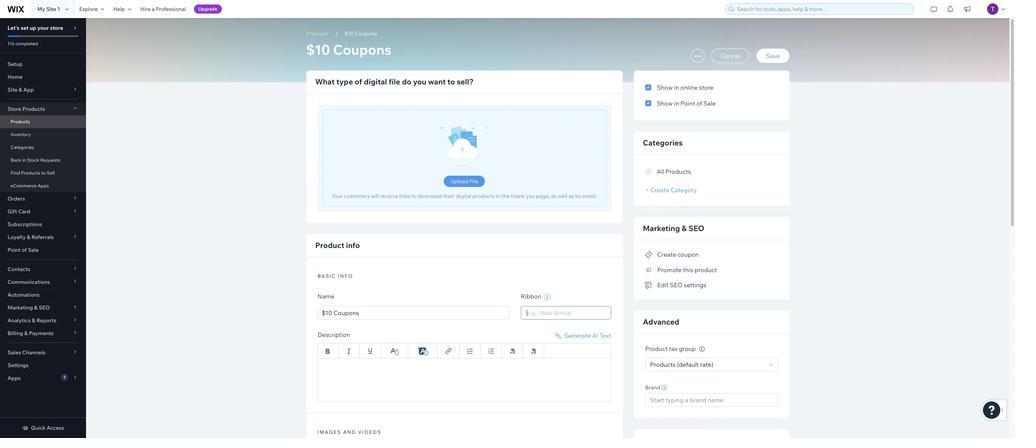 Task type: describe. For each thing, give the bounding box(es) containing it.
back
[[11, 157, 21, 163]]

all
[[657, 168, 664, 176]]

edit
[[658, 282, 669, 289]]

1 horizontal spatial $10
[[345, 30, 354, 37]]

1/6
[[8, 41, 14, 46]]

all products
[[657, 168, 691, 176]]

contacts
[[8, 266, 30, 273]]

seo inside button
[[670, 282, 683, 289]]

sell
[[47, 170, 55, 176]]

quick
[[31, 425, 46, 432]]

product info
[[315, 241, 360, 250]]

site & app
[[8, 86, 34, 93]]

receive
[[380, 193, 398, 200]]

to inside sidebar element
[[41, 170, 46, 176]]

edit seo settings
[[658, 282, 707, 289]]

email.
[[583, 193, 597, 200]]

basic
[[318, 273, 336, 279]]

well
[[558, 193, 568, 200]]

tax
[[669, 346, 678, 353]]

gift
[[8, 208, 17, 215]]

ai
[[592, 332, 598, 340]]

categories inside sidebar element
[[11, 145, 34, 150]]

analytics
[[8, 317, 31, 324]]

promote this product
[[658, 266, 717, 274]]

0 vertical spatial coupons
[[355, 30, 377, 37]]

stock
[[27, 157, 39, 163]]

analytics & reports
[[8, 317, 56, 324]]

links
[[399, 193, 410, 200]]

subscriptions
[[8, 221, 42, 228]]

point of sale link
[[0, 244, 86, 257]]

marketing & seo inside dropdown button
[[8, 305, 50, 311]]

save
[[766, 52, 780, 60]]

in for point
[[674, 100, 679, 107]]

billing & payments
[[8, 330, 54, 337]]

professional
[[156, 6, 186, 12]]

product
[[695, 266, 717, 274]]

false text field
[[318, 359, 611, 402]]

gift card
[[8, 208, 30, 215]]

download
[[418, 193, 442, 200]]

in for stock
[[22, 157, 26, 163]]

let's
[[8, 25, 19, 31]]

find
[[11, 170, 20, 176]]

products
[[473, 193, 495, 200]]

their
[[443, 193, 455, 200]]

ribbon
[[521, 293, 543, 300]]

do
[[402, 77, 412, 86]]

what type of digital file do you want to sell?
[[315, 77, 474, 86]]

product for product info
[[315, 241, 344, 250]]

online
[[681, 84, 698, 91]]

loyalty & referrals
[[8, 234, 54, 241]]

want
[[428, 77, 446, 86]]

type
[[337, 77, 353, 86]]

in for online
[[674, 84, 679, 91]]

& inside $10 coupons form
[[682, 224, 687, 233]]

access
[[47, 425, 64, 432]]

store inside sidebar element
[[50, 25, 63, 31]]

products inside dropdown button
[[22, 106, 45, 112]]

hire a professional link
[[136, 0, 190, 18]]

promote this product button
[[645, 265, 717, 276]]

& for "site & app" popup button
[[19, 86, 22, 93]]

basic info
[[318, 273, 353, 279]]

& for "marketing & seo" dropdown button
[[34, 305, 38, 311]]

0 vertical spatial 1
[[57, 6, 60, 12]]

upload
[[451, 178, 469, 185]]

sales channels button
[[0, 347, 86, 359]]

show for show in point of sale
[[657, 100, 673, 107]]

explore
[[79, 6, 98, 12]]

& for the billing & payments "dropdown button"
[[24, 330, 28, 337]]

point inside $10 coupons form
[[681, 100, 695, 107]]

marketing & seo button
[[0, 302, 86, 314]]

& for analytics & reports dropdown button
[[32, 317, 35, 324]]

category
[[671, 186, 697, 194]]

0 horizontal spatial apps
[[8, 375, 21, 382]]

find products to sell
[[11, 170, 55, 176]]

by
[[576, 193, 582, 200]]

images and videos
[[318, 430, 382, 436]]

point inside sidebar element
[[8, 247, 21, 254]]

edit seo settings button
[[645, 280, 707, 291]]

file
[[389, 77, 400, 86]]

inventory link
[[0, 128, 86, 141]]

customers
[[344, 193, 370, 200]]

card
[[18, 208, 30, 215]]

+ create category
[[645, 186, 697, 194]]

cancel
[[721, 52, 740, 60]]

info tooltip image
[[699, 347, 705, 353]]

ecommerce apps
[[11, 183, 49, 189]]

point of sale
[[8, 247, 39, 254]]

1 vertical spatial you
[[526, 193, 535, 200]]

name
[[318, 293, 334, 300]]

sale inside point of sale link
[[28, 247, 39, 254]]

create inside button
[[658, 251, 676, 259]]

site & app button
[[0, 83, 86, 96]]

referrals
[[32, 234, 54, 241]]

loyalty & referrals button
[[0, 231, 86, 244]]

your customers will receive links to download their digital products in the thank you page, as well as by email.
[[332, 193, 597, 200]]

Select box search field
[[527, 307, 605, 320]]

hire a professional
[[140, 6, 186, 12]]

help
[[113, 6, 125, 12]]

products link inside $10 coupons form
[[303, 30, 332, 37]]

communications button
[[0, 276, 86, 289]]

home
[[8, 74, 23, 80]]

info for basic info
[[338, 273, 353, 279]]

store
[[8, 106, 21, 112]]

save button
[[757, 49, 790, 63]]



Task type: locate. For each thing, give the bounding box(es) containing it.
cancel button
[[712, 49, 750, 63]]

marketing & seo up analytics & reports
[[8, 305, 50, 311]]

1 horizontal spatial seo
[[670, 282, 683, 289]]

sales
[[8, 350, 21, 356]]

of inside sidebar element
[[22, 247, 27, 254]]

seo right edit
[[670, 282, 683, 289]]

1 horizontal spatial store
[[699, 84, 714, 91]]

let's set up your store
[[8, 25, 63, 31]]

upload file
[[451, 178, 478, 185]]

seo up coupon
[[689, 224, 705, 233]]

your
[[37, 25, 49, 31]]

text
[[600, 332, 611, 340]]

will
[[371, 193, 379, 200]]

sale down loyalty & referrals
[[28, 247, 39, 254]]

point
[[681, 100, 695, 107], [8, 247, 21, 254]]

0 horizontal spatial $10
[[306, 41, 330, 58]]

0 vertical spatial create
[[651, 186, 670, 194]]

0 vertical spatial marketing
[[643, 224, 680, 233]]

info for product info
[[346, 241, 360, 250]]

site
[[46, 6, 56, 12], [8, 86, 17, 93]]

app
[[23, 86, 34, 93]]

channels
[[22, 350, 45, 356]]

description
[[318, 331, 350, 339]]

show down show in online store
[[657, 100, 673, 107]]

1 vertical spatial seo
[[670, 282, 683, 289]]

Search for tools, apps, help & more... field
[[735, 4, 912, 14]]

0 horizontal spatial seo
[[39, 305, 50, 311]]

sale down show in online store
[[704, 100, 716, 107]]

to left sell
[[41, 170, 46, 176]]

create coupon
[[658, 251, 699, 259]]

1 vertical spatial info
[[338, 273, 353, 279]]

as left the by
[[569, 193, 574, 200]]

Add a product name text field
[[318, 307, 510, 320]]

settings
[[8, 362, 28, 369]]

1 vertical spatial $10 coupons
[[306, 41, 392, 58]]

product tax group
[[645, 346, 697, 353]]

0 horizontal spatial site
[[8, 86, 17, 93]]

my
[[37, 6, 45, 12]]

images
[[318, 430, 341, 436]]

sale
[[704, 100, 716, 107], [28, 247, 39, 254]]

in left online
[[674, 84, 679, 91]]

2 show from the top
[[657, 100, 673, 107]]

my site 1
[[37, 6, 60, 12]]

orders button
[[0, 193, 86, 205]]

marketing up create coupon button
[[643, 224, 680, 233]]

1 horizontal spatial site
[[46, 6, 56, 12]]

1 horizontal spatial digital
[[456, 193, 471, 200]]

1 down settings link
[[64, 375, 65, 380]]

1 horizontal spatial apps
[[38, 183, 49, 189]]

0 vertical spatial info
[[346, 241, 360, 250]]

to right links
[[412, 193, 417, 200]]

0 vertical spatial $10 coupons
[[345, 30, 377, 37]]

1 inside sidebar element
[[64, 375, 65, 380]]

1 horizontal spatial marketing & seo
[[643, 224, 705, 233]]

automations
[[8, 292, 40, 299]]

of down loyalty & referrals
[[22, 247, 27, 254]]

marketing up analytics
[[8, 305, 33, 311]]

categories link
[[0, 141, 86, 154]]

0 vertical spatial point
[[681, 100, 695, 107]]

1 vertical spatial site
[[8, 86, 17, 93]]

0 vertical spatial store
[[50, 25, 63, 31]]

0 vertical spatial apps
[[38, 183, 49, 189]]

& left reports
[[32, 317, 35, 324]]

1 horizontal spatial to
[[412, 193, 417, 200]]

quick access button
[[22, 425, 64, 432]]

$10 coupons
[[345, 30, 377, 37], [306, 41, 392, 58]]

1 vertical spatial point
[[8, 247, 21, 254]]

0 vertical spatial marketing & seo
[[643, 224, 705, 233]]

0 horizontal spatial 1
[[57, 6, 60, 12]]

1 horizontal spatial product
[[645, 346, 668, 353]]

in left the
[[496, 193, 501, 200]]

create up promote
[[658, 251, 676, 259]]

info right basic
[[338, 273, 353, 279]]

store right online
[[699, 84, 714, 91]]

in right back
[[22, 157, 26, 163]]

product for product tax group
[[645, 346, 668, 353]]

product left tax
[[645, 346, 668, 353]]

reports
[[36, 317, 56, 324]]

apps down find products to sell link
[[38, 183, 49, 189]]

as
[[551, 193, 557, 200], [569, 193, 574, 200]]

site right the my
[[46, 6, 56, 12]]

& left the app on the left top of the page
[[19, 86, 22, 93]]

1 vertical spatial to
[[41, 170, 46, 176]]

0 vertical spatial you
[[413, 77, 427, 86]]

create coupon button
[[645, 250, 699, 260]]

products (default rate)
[[650, 361, 714, 369]]

subscriptions link
[[0, 218, 86, 231]]

0 vertical spatial $10
[[345, 30, 354, 37]]

2 as from the left
[[569, 193, 574, 200]]

sales channels
[[8, 350, 45, 356]]

1 horizontal spatial as
[[569, 193, 574, 200]]

0 horizontal spatial you
[[413, 77, 427, 86]]

store inside $10 coupons form
[[699, 84, 714, 91]]

& inside popup button
[[19, 86, 22, 93]]

1 vertical spatial store
[[699, 84, 714, 91]]

1 as from the left
[[551, 193, 557, 200]]

& up coupon
[[682, 224, 687, 233]]

1 vertical spatial sale
[[28, 247, 39, 254]]

0 vertical spatial product
[[315, 241, 344, 250]]

0 vertical spatial site
[[46, 6, 56, 12]]

group
[[679, 346, 696, 353]]

loyalty
[[8, 234, 26, 241]]

2 horizontal spatial to
[[448, 77, 455, 86]]

1 vertical spatial product
[[645, 346, 668, 353]]

sidebar element
[[0, 18, 86, 439]]

& for loyalty & referrals dropdown button
[[27, 234, 30, 241]]

site inside popup button
[[8, 86, 17, 93]]

products
[[306, 30, 329, 37], [22, 106, 45, 112], [11, 119, 30, 125], [666, 168, 691, 176], [21, 170, 40, 176], [650, 361, 676, 369]]

0 vertical spatial products link
[[303, 30, 332, 37]]

digital right their
[[456, 193, 471, 200]]

product
[[315, 241, 344, 250], [645, 346, 668, 353]]

what
[[315, 77, 335, 86]]

you
[[413, 77, 427, 86], [526, 193, 535, 200]]

digital left file on the top left
[[364, 77, 387, 86]]

promote coupon image
[[645, 252, 653, 259]]

you left page,
[[526, 193, 535, 200]]

orders
[[8, 196, 25, 202]]

seo up analytics & reports dropdown button
[[39, 305, 50, 311]]

1 show from the top
[[657, 84, 673, 91]]

2 vertical spatial to
[[412, 193, 417, 200]]

create right +
[[651, 186, 670, 194]]

marketing inside dropdown button
[[8, 305, 33, 311]]

0 horizontal spatial of
[[22, 247, 27, 254]]

page,
[[536, 193, 550, 200]]

of down online
[[697, 100, 702, 107]]

gift card button
[[0, 205, 86, 218]]

categories down the inventory
[[11, 145, 34, 150]]

+
[[645, 186, 649, 194]]

0 horizontal spatial product
[[315, 241, 344, 250]]

find products to sell link
[[0, 167, 86, 180]]

1 horizontal spatial sale
[[704, 100, 716, 107]]

thank
[[511, 193, 525, 200]]

1 horizontal spatial categories
[[643, 138, 683, 148]]

1 vertical spatial 1
[[64, 375, 65, 380]]

of
[[355, 77, 362, 86], [697, 100, 702, 107], [22, 247, 27, 254]]

$10 coupons form
[[86, 18, 1015, 439]]

0 vertical spatial seo
[[689, 224, 705, 233]]

this
[[683, 266, 693, 274]]

point down online
[[681, 100, 695, 107]]

show for show in online store
[[657, 84, 673, 91]]

1 vertical spatial show
[[657, 100, 673, 107]]

1 vertical spatial $10
[[306, 41, 330, 58]]

marketing
[[643, 224, 680, 233], [8, 305, 33, 311]]

you right do
[[413, 77, 427, 86]]

1 vertical spatial products link
[[0, 116, 86, 128]]

sell?
[[457, 77, 474, 86]]

brand
[[645, 385, 660, 391]]

sale inside $10 coupons form
[[704, 100, 716, 107]]

0 horizontal spatial point
[[8, 247, 21, 254]]

promote image
[[645, 267, 653, 274]]

2 vertical spatial of
[[22, 247, 27, 254]]

1 vertical spatial digital
[[456, 193, 471, 200]]

product up basic
[[315, 241, 344, 250]]

show in point of sale
[[657, 100, 716, 107]]

in down show in online store
[[674, 100, 679, 107]]

0 horizontal spatial store
[[50, 25, 63, 31]]

2 horizontal spatial of
[[697, 100, 702, 107]]

0 horizontal spatial to
[[41, 170, 46, 176]]

as left well
[[551, 193, 557, 200]]

0 horizontal spatial digital
[[364, 77, 387, 86]]

set
[[21, 25, 28, 31]]

1 horizontal spatial marketing
[[643, 224, 680, 233]]

1 horizontal spatial 1
[[64, 375, 65, 380]]

0 vertical spatial digital
[[364, 77, 387, 86]]

billing & payments button
[[0, 327, 86, 340]]

0 horizontal spatial products link
[[0, 116, 86, 128]]

0 vertical spatial to
[[448, 77, 455, 86]]

2 horizontal spatial seo
[[689, 224, 705, 233]]

and
[[343, 430, 356, 436]]

seo inside dropdown button
[[39, 305, 50, 311]]

inventory
[[11, 132, 31, 137]]

coupons
[[355, 30, 377, 37], [333, 41, 392, 58]]

1 vertical spatial marketing & seo
[[8, 305, 50, 311]]

1 vertical spatial apps
[[8, 375, 21, 382]]

apps down settings
[[8, 375, 21, 382]]

show left online
[[657, 84, 673, 91]]

0 vertical spatial of
[[355, 77, 362, 86]]

0 horizontal spatial sale
[[28, 247, 39, 254]]

1 right the my
[[57, 6, 60, 12]]

site down the home
[[8, 86, 17, 93]]

0 horizontal spatial as
[[551, 193, 557, 200]]

info up basic info at the left bottom of page
[[346, 241, 360, 250]]

the
[[502, 193, 510, 200]]

seo settings image
[[645, 282, 653, 289]]

& inside "dropdown button"
[[24, 330, 28, 337]]

0 horizontal spatial categories
[[11, 145, 34, 150]]

in inside sidebar element
[[22, 157, 26, 163]]

0 vertical spatial sale
[[704, 100, 716, 107]]

1 vertical spatial coupons
[[333, 41, 392, 58]]

a
[[152, 6, 155, 12]]

billing
[[8, 330, 23, 337]]

& right loyalty
[[27, 234, 30, 241]]

& up analytics & reports
[[34, 305, 38, 311]]

& right billing at the left of page
[[24, 330, 28, 337]]

info
[[346, 241, 360, 250], [338, 273, 353, 279]]

point down loyalty
[[8, 247, 21, 254]]

2 vertical spatial seo
[[39, 305, 50, 311]]

categories up 'all'
[[643, 138, 683, 148]]

1 horizontal spatial point
[[681, 100, 695, 107]]

Start typing a brand name field
[[648, 394, 776, 407]]

seo
[[689, 224, 705, 233], [670, 282, 683, 289], [39, 305, 50, 311]]

apps
[[38, 183, 49, 189], [8, 375, 21, 382]]

store right your on the top left of the page
[[50, 25, 63, 31]]

1 horizontal spatial of
[[355, 77, 362, 86]]

generate ai text button
[[553, 331, 611, 341]]

categories inside $10 coupons form
[[643, 138, 683, 148]]

to left "sell?"
[[448, 77, 455, 86]]

your
[[332, 193, 343, 200]]

communications
[[8, 279, 50, 286]]

payments
[[29, 330, 54, 337]]

0 horizontal spatial marketing & seo
[[8, 305, 50, 311]]

1 vertical spatial marketing
[[8, 305, 33, 311]]

0 horizontal spatial marketing
[[8, 305, 33, 311]]

0 vertical spatial show
[[657, 84, 673, 91]]

marketing inside $10 coupons form
[[643, 224, 680, 233]]

store products button
[[0, 103, 86, 116]]

help button
[[109, 0, 136, 18]]

&
[[19, 86, 22, 93], [682, 224, 687, 233], [27, 234, 30, 241], [34, 305, 38, 311], [32, 317, 35, 324], [24, 330, 28, 337]]

digital
[[364, 77, 387, 86], [456, 193, 471, 200]]

marketing & seo up create coupon button
[[643, 224, 705, 233]]

marketing & seo inside $10 coupons form
[[643, 224, 705, 233]]

coupon
[[678, 251, 699, 259]]

rate)
[[700, 361, 714, 369]]

of right type
[[355, 77, 362, 86]]

1 vertical spatial create
[[658, 251, 676, 259]]

1 horizontal spatial products link
[[303, 30, 332, 37]]

store products
[[8, 106, 45, 112]]

back in stock requests
[[11, 157, 60, 163]]

1 horizontal spatial you
[[526, 193, 535, 200]]

1 vertical spatial of
[[697, 100, 702, 107]]



Task type: vqa. For each thing, say whether or not it's contained in the screenshot.
Popular
no



